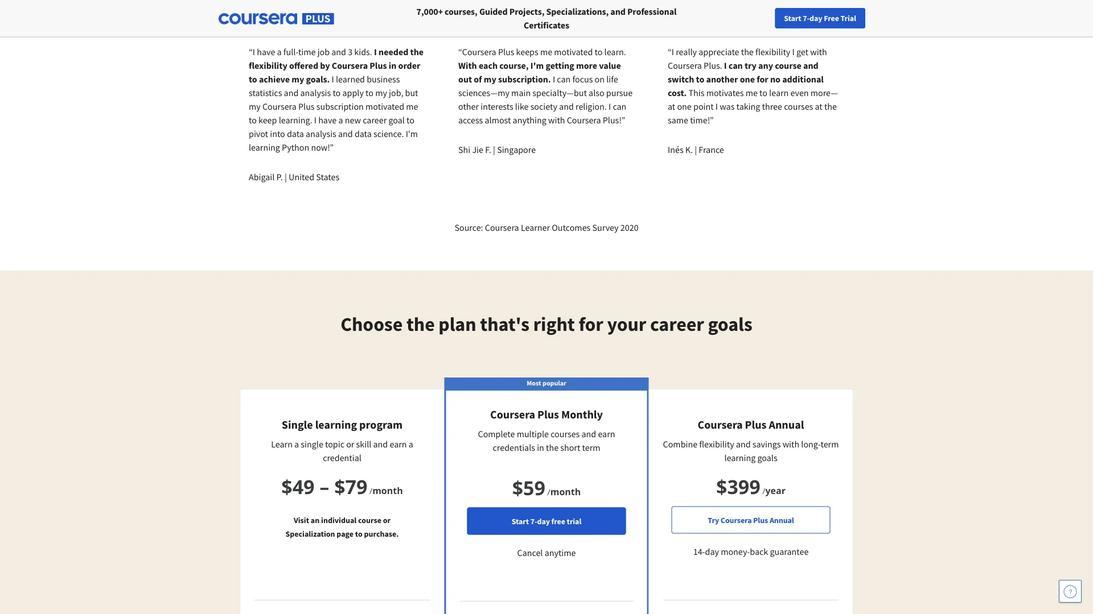 Task type: vqa. For each thing, say whether or not it's contained in the screenshot.


Task type: locate. For each thing, give the bounding box(es) containing it.
to up statistics
[[249, 73, 257, 85]]

and up the additional
[[803, 60, 819, 71]]

1 horizontal spatial flexibility
[[699, 439, 734, 450]]

i'm right "science." at the top of the page
[[406, 128, 418, 139]]

can left try
[[729, 60, 743, 71]]

1 horizontal spatial course
[[775, 60, 801, 71]]

the inside i really appreciate the flexibility i get with coursera plus.
[[741, 46, 754, 57]]

or up purchase.
[[383, 515, 391, 526]]

2 horizontal spatial flexibility
[[755, 46, 790, 57]]

for right "right"
[[579, 312, 603, 337]]

3
[[348, 46, 352, 57]]

1 vertical spatial motivated
[[366, 101, 404, 112]]

/ right $399
[[762, 486, 765, 497]]

i
[[253, 46, 255, 57], [374, 46, 377, 57], [672, 46, 674, 57], [792, 46, 795, 57], [724, 60, 727, 71], [332, 73, 334, 85], [553, 73, 555, 85], [609, 101, 611, 112], [716, 101, 718, 112], [314, 114, 316, 126]]

to up this
[[696, 73, 704, 85]]

anything
[[513, 114, 546, 126]]

1 vertical spatial can
[[557, 73, 571, 85]]

month
[[372, 485, 403, 497], [550, 486, 581, 498]]

trial
[[841, 13, 856, 23]]

plus up business
[[370, 60, 387, 71]]

0 vertical spatial career
[[363, 114, 387, 126]]

7- inside start 7-day free trial button
[[803, 13, 810, 23]]

| for i learned business statistics and analysis to apply to my job, but my coursera plus subscription motivated me to keep learning. i have a new career goal to pivot into data analysis and data science. i'm learning python now!
[[285, 171, 287, 183]]

find your new career link
[[845, 11, 927, 26]]

data down new
[[355, 128, 372, 139]]

0 vertical spatial can
[[729, 60, 743, 71]]

to inside coursera plus keeps me motivated to learn. with each course, i'm getting more value out of my subscription.
[[595, 46, 603, 57]]

have down subscription at left top
[[318, 114, 337, 126]]

flexibility inside combine flexibility and savings with long-term learning goals
[[699, 439, 734, 450]]

0 horizontal spatial month
[[372, 485, 403, 497]]

to right page at the bottom left
[[355, 529, 363, 539]]

value
[[599, 60, 621, 71]]

with left long-
[[783, 439, 799, 450]]

plus inside i needed the flexibility offered by coursera plus in order to achieve my goals.
[[370, 60, 387, 71]]

i'm down keeps
[[530, 60, 544, 71]]

single
[[301, 439, 323, 450]]

2 horizontal spatial me
[[746, 87, 758, 98]]

courses up short
[[551, 429, 580, 440]]

1 horizontal spatial 7-
[[803, 13, 810, 23]]

and down monthly
[[582, 429, 596, 440]]

one up "same"
[[677, 101, 692, 112]]

day
[[810, 13, 822, 23], [537, 517, 550, 527], [705, 547, 719, 558]]

the up try
[[741, 46, 754, 57]]

/ right $59
[[547, 487, 550, 498]]

1 horizontal spatial start
[[784, 13, 801, 23]]

1 vertical spatial annual
[[770, 515, 794, 526]]

/ inside $49 – $79 / month
[[369, 486, 372, 497]]

learning up topic
[[315, 418, 357, 432]]

1 horizontal spatial with
[[783, 439, 799, 450]]

job
[[317, 46, 330, 57]]

0 horizontal spatial goals
[[708, 312, 752, 337]]

a left new
[[338, 114, 343, 126]]

flexibility inside i really appreciate the flexibility i get with coursera plus.
[[755, 46, 790, 57]]

the inside i needed the flexibility offered by coursera plus in order to achieve my goals.
[[410, 46, 424, 57]]

month up free
[[550, 486, 581, 498]]

/ right '$79'
[[369, 486, 372, 497]]

2 vertical spatial with
[[783, 439, 799, 450]]

goals
[[708, 312, 752, 337], [757, 453, 777, 464]]

1 horizontal spatial earn
[[598, 429, 615, 440]]

i have a full-time job and 3 kids.
[[253, 46, 374, 57]]

to left learn.
[[595, 46, 603, 57]]

1 vertical spatial have
[[318, 114, 337, 126]]

start 7-day free trial button
[[467, 508, 626, 535]]

0 vertical spatial or
[[346, 439, 354, 450]]

/ inside $399 / year
[[762, 486, 765, 497]]

0 vertical spatial day
[[810, 13, 822, 23]]

0 vertical spatial in
[[389, 60, 396, 71]]

and left professional
[[610, 6, 626, 17]]

this
[[689, 87, 704, 98]]

with right get
[[810, 46, 827, 57]]

$79
[[334, 474, 367, 500]]

annual up 'savings'
[[769, 418, 804, 432]]

1 vertical spatial analysis
[[306, 128, 336, 139]]

a inside i learned business statistics and analysis to apply to my job, but my coursera plus subscription motivated me to keep learning. i have a new career goal to pivot into data analysis and data science. i'm learning python now!
[[338, 114, 343, 126]]

7- for free
[[530, 517, 537, 527]]

job,
[[389, 87, 403, 98]]

1 vertical spatial goals
[[757, 453, 777, 464]]

1 horizontal spatial goals
[[757, 453, 777, 464]]

python
[[282, 142, 309, 153]]

1 vertical spatial learning
[[315, 418, 357, 432]]

| right f.
[[493, 144, 495, 155]]

for left no
[[757, 73, 768, 85]]

for
[[757, 73, 768, 85], [579, 312, 603, 337]]

credential
[[323, 453, 361, 464]]

and down specialty—but
[[559, 101, 574, 112]]

day for free
[[810, 13, 822, 23]]

1 vertical spatial in
[[537, 442, 544, 454]]

0 horizontal spatial for
[[579, 312, 603, 337]]

plus up course,
[[498, 46, 514, 57]]

2 horizontal spatial /
[[762, 486, 765, 497]]

i left "really"
[[672, 46, 674, 57]]

and down coursera plus annual at the right of the page
[[736, 439, 751, 450]]

or left skill
[[346, 439, 354, 450]]

can down pursue
[[613, 101, 626, 112]]

0 vertical spatial one
[[740, 73, 755, 85]]

coursera up "keep"
[[262, 101, 296, 112]]

flexibility right combine
[[699, 439, 734, 450]]

me down but
[[406, 101, 418, 112]]

1 horizontal spatial your
[[867, 13, 882, 23]]

earn inside learn a single topic or skill and earn a credential
[[390, 439, 407, 450]]

shi jie f. | singapore
[[458, 144, 536, 155]]

me inside i learned business statistics and analysis to apply to my job, but my coursera plus subscription motivated me to keep learning. i have a new career goal to pivot into data analysis and data science. i'm learning python now!
[[406, 101, 418, 112]]

2 vertical spatial flexibility
[[699, 439, 734, 450]]

help center image
[[1063, 585, 1077, 599]]

2 vertical spatial day
[[705, 547, 719, 558]]

annual down 'year'
[[770, 515, 794, 526]]

and inside i can focus on life sciences—my main specialty—but also pursue other interests like society and religion. i can access almost anything with coursera plus!
[[559, 101, 574, 112]]

pursue
[[606, 87, 633, 98]]

0 horizontal spatial learning
[[249, 142, 280, 153]]

7- inside start 7-day free trial button
[[530, 517, 537, 527]]

have left full- at the top
[[257, 46, 275, 57]]

or inside learn a single topic or skill and earn a credential
[[346, 439, 354, 450]]

0 horizontal spatial courses
[[551, 429, 580, 440]]

1 vertical spatial one
[[677, 101, 692, 112]]

money-
[[721, 547, 750, 558]]

united
[[289, 171, 314, 183]]

any
[[758, 60, 773, 71]]

right
[[533, 312, 575, 337]]

to inside this motivates me to learn even more— at one point i was taking three courses at the same time!
[[759, 87, 767, 98]]

my down 'offered'
[[292, 73, 304, 85]]

shi
[[458, 144, 470, 155]]

1 horizontal spatial in
[[537, 442, 544, 454]]

i up specialty—but
[[553, 73, 555, 85]]

0 horizontal spatial /
[[369, 486, 372, 497]]

courses down even
[[784, 101, 813, 112]]

None search field
[[157, 7, 430, 30]]

0 horizontal spatial day
[[537, 517, 550, 527]]

i right plus.
[[724, 60, 727, 71]]

flexibility inside i needed the flexibility offered by coursera plus in order to achieve my goals.
[[249, 60, 287, 71]]

learning down pivot at the top of the page
[[249, 142, 280, 153]]

earn inside complete multiple courses and earn credentials in the short term
[[598, 429, 615, 440]]

1 horizontal spatial me
[[540, 46, 552, 57]]

abigail p. | united states
[[249, 171, 339, 183]]

can inside i can try any course and switch to another one for no additional cost.
[[729, 60, 743, 71]]

0 vertical spatial i'm
[[530, 60, 544, 71]]

main
[[511, 87, 531, 98]]

i inside this motivates me to learn even more— at one point i was taking three courses at the same time!
[[716, 101, 718, 112]]

annual inside button
[[770, 515, 794, 526]]

analysis down goals.
[[300, 87, 331, 98]]

0 horizontal spatial flexibility
[[249, 60, 287, 71]]

interests
[[481, 101, 513, 112]]

motivated up more
[[554, 46, 593, 57]]

2 horizontal spatial day
[[810, 13, 822, 23]]

free
[[551, 517, 565, 527]]

0 horizontal spatial at
[[668, 101, 675, 112]]

analysis up now!
[[306, 128, 336, 139]]

career inside i learned business statistics and analysis to apply to my job, but my coursera plus subscription motivated me to keep learning. i have a new career goal to pivot into data analysis and data science. i'm learning python now!
[[363, 114, 387, 126]]

plus inside i learned business statistics and analysis to apply to my job, but my coursera plus subscription motivated me to keep learning. i have a new career goal to pivot into data analysis and data science. i'm learning python now!
[[298, 101, 315, 112]]

time!
[[690, 114, 710, 126]]

year
[[765, 485, 786, 497]]

source:
[[455, 222, 483, 233]]

or for course
[[383, 515, 391, 526]]

and
[[610, 6, 626, 17], [332, 46, 346, 57], [803, 60, 819, 71], [284, 87, 298, 98], [559, 101, 574, 112], [338, 128, 353, 139], [582, 429, 596, 440], [373, 439, 388, 450], [736, 439, 751, 450]]

to
[[595, 46, 603, 57], [249, 73, 257, 85], [696, 73, 704, 85], [333, 87, 341, 98], [366, 87, 373, 98], [759, 87, 767, 98], [249, 114, 257, 126], [406, 114, 414, 126], [355, 529, 363, 539]]

2 horizontal spatial can
[[729, 60, 743, 71]]

start for start 7-day free trial
[[784, 13, 801, 23]]

1 horizontal spatial courses
[[784, 101, 813, 112]]

1 horizontal spatial term
[[821, 439, 839, 450]]

coursera
[[462, 46, 496, 57], [332, 60, 368, 71], [668, 60, 702, 71], [262, 101, 296, 112], [567, 114, 601, 126], [485, 222, 519, 233], [490, 408, 535, 422], [698, 418, 743, 432], [721, 515, 752, 526]]

coursera up each
[[462, 46, 496, 57]]

0 horizontal spatial in
[[389, 60, 396, 71]]

like
[[515, 101, 529, 112]]

goals inside combine flexibility and savings with long-term learning goals
[[757, 453, 777, 464]]

i right "kids."
[[374, 46, 377, 57]]

0 horizontal spatial data
[[287, 128, 304, 139]]

1 vertical spatial flexibility
[[249, 60, 287, 71]]

1 horizontal spatial /
[[547, 487, 550, 498]]

1 horizontal spatial for
[[757, 73, 768, 85]]

goals for learning
[[757, 453, 777, 464]]

complete multiple courses and earn credentials in the short term
[[478, 429, 615, 454]]

coursera down 3
[[332, 60, 368, 71]]

free
[[824, 13, 839, 23]]

goal
[[388, 114, 405, 126]]

day for free
[[537, 517, 550, 527]]

to inside i needed the flexibility offered by coursera plus in order to achieve my goals.
[[249, 73, 257, 85]]

no
[[770, 73, 780, 85]]

the left short
[[546, 442, 559, 454]]

i inside i needed the flexibility offered by coursera plus in order to achieve my goals.
[[374, 46, 377, 57]]

plus up learning.
[[298, 101, 315, 112]]

motivated inside coursera plus keeps me motivated to learn. with each course, i'm getting more value out of my subscription.
[[554, 46, 593, 57]]

course inside visit an individual course or specialization page to purchase.
[[358, 515, 381, 526]]

1 vertical spatial course
[[358, 515, 381, 526]]

1 vertical spatial 7-
[[530, 517, 537, 527]]

1 vertical spatial i'm
[[406, 128, 418, 139]]

1 horizontal spatial at
[[815, 101, 823, 112]]

try coursera plus annual button
[[671, 507, 830, 534]]

1 vertical spatial your
[[607, 312, 646, 337]]

and inside learn a single topic or skill and earn a credential
[[373, 439, 388, 450]]

outcomes
[[552, 222, 591, 233]]

new
[[345, 114, 361, 126]]

flexibility
[[755, 46, 790, 57], [249, 60, 287, 71], [699, 439, 734, 450]]

0 horizontal spatial career
[[363, 114, 387, 126]]

data down learning.
[[287, 128, 304, 139]]

1 vertical spatial career
[[650, 312, 704, 337]]

2 vertical spatial learning
[[724, 453, 756, 464]]

with down the society
[[548, 114, 565, 126]]

to left learn
[[759, 87, 767, 98]]

month right '$79'
[[372, 485, 403, 497]]

combine flexibility and savings with long-term learning goals
[[663, 439, 839, 464]]

career
[[900, 13, 922, 23]]

1 horizontal spatial can
[[613, 101, 626, 112]]

courses,
[[445, 6, 478, 17]]

order
[[398, 60, 420, 71]]

learning.
[[279, 114, 312, 126]]

course inside i can try any course and switch to another one for no additional cost.
[[775, 60, 801, 71]]

1 vertical spatial or
[[383, 515, 391, 526]]

in down needed
[[389, 60, 396, 71]]

0 horizontal spatial 7-
[[530, 517, 537, 527]]

term inside complete multiple courses and earn credentials in the short term
[[582, 442, 600, 454]]

0 horizontal spatial have
[[257, 46, 275, 57]]

1 horizontal spatial day
[[705, 547, 719, 558]]

1 horizontal spatial or
[[383, 515, 391, 526]]

month inside $49 – $79 / month
[[372, 485, 403, 497]]

0 horizontal spatial or
[[346, 439, 354, 450]]

me right keeps
[[540, 46, 552, 57]]

single
[[282, 418, 313, 432]]

have
[[257, 46, 275, 57], [318, 114, 337, 126]]

0 vertical spatial start
[[784, 13, 801, 23]]

0 vertical spatial courses
[[784, 101, 813, 112]]

with inside i can focus on life sciences—my main specialty—but also pursue other interests like society and religion. i can access almost anything with coursera plus!
[[548, 114, 565, 126]]

coursera right source:
[[485, 222, 519, 233]]

1 horizontal spatial month
[[550, 486, 581, 498]]

2 horizontal spatial |
[[695, 144, 697, 155]]

| right k.
[[695, 144, 697, 155]]

program
[[359, 418, 403, 432]]

flexibility up "achieve"
[[249, 60, 287, 71]]

coursera up complete
[[490, 408, 535, 422]]

try
[[745, 60, 757, 71]]

coursera right try
[[721, 515, 752, 526]]

1 vertical spatial with
[[548, 114, 565, 126]]

1 vertical spatial for
[[579, 312, 603, 337]]

2 horizontal spatial learning
[[724, 453, 756, 464]]

plus inside button
[[753, 515, 768, 526]]

plus up back
[[753, 515, 768, 526]]

at down "cost."
[[668, 101, 675, 112]]

on
[[595, 73, 605, 85]]

0 vertical spatial 7-
[[803, 13, 810, 23]]

also
[[589, 87, 604, 98]]

1 horizontal spatial data
[[355, 128, 372, 139]]

my down statistics
[[249, 101, 261, 112]]

specialty—but
[[532, 87, 587, 98]]

coursera inside button
[[721, 515, 752, 526]]

coursera down "really"
[[668, 60, 702, 71]]

professional
[[627, 6, 677, 17]]

0 horizontal spatial with
[[548, 114, 565, 126]]

plus up 'multiple'
[[537, 408, 559, 422]]

learn
[[769, 87, 789, 98]]

life
[[606, 73, 618, 85]]

course up no
[[775, 60, 801, 71]]

start up get
[[784, 13, 801, 23]]

0 horizontal spatial one
[[677, 101, 692, 112]]

singapore
[[497, 144, 536, 155]]

plus.
[[704, 60, 722, 71]]

get
[[796, 46, 808, 57]]

a right learn
[[294, 439, 299, 450]]

| right p.
[[285, 171, 287, 183]]

0 horizontal spatial term
[[582, 442, 600, 454]]

i left the "was"
[[716, 101, 718, 112]]

earn down program on the left of the page
[[390, 439, 407, 450]]

in down 'multiple'
[[537, 442, 544, 454]]

learned
[[336, 73, 365, 85]]

full-
[[283, 46, 298, 57]]

1 horizontal spatial i'm
[[530, 60, 544, 71]]

coursera down 'religion.'
[[567, 114, 601, 126]]

one down try
[[740, 73, 755, 85]]

and right skill
[[373, 439, 388, 450]]

plus!
[[603, 114, 621, 126]]

the up order on the left top of page
[[410, 46, 424, 57]]

learning up $399
[[724, 453, 756, 464]]

or inside visit an individual course or specialization page to purchase.
[[383, 515, 391, 526]]

1 horizontal spatial motivated
[[554, 46, 593, 57]]

start 7-day free trial
[[512, 517, 581, 527]]

topic
[[325, 439, 344, 450]]

0 vertical spatial goals
[[708, 312, 752, 337]]

learning inside combine flexibility and savings with long-term learning goals
[[724, 453, 756, 464]]

7-
[[803, 13, 810, 23], [530, 517, 537, 527]]

start up cancel
[[512, 517, 529, 527]]

for inside i can try any course and switch to another one for no additional cost.
[[757, 73, 768, 85]]

earn down monthly
[[598, 429, 615, 440]]

term inside combine flexibility and savings with long-term learning goals
[[821, 439, 839, 450]]

2 data from the left
[[355, 128, 372, 139]]

1 horizontal spatial one
[[740, 73, 755, 85]]

7,000+
[[416, 6, 443, 17]]

0 vertical spatial motivated
[[554, 46, 593, 57]]

course up purchase.
[[358, 515, 381, 526]]

0 vertical spatial course
[[775, 60, 801, 71]]

0 horizontal spatial |
[[285, 171, 287, 183]]

day inside start 7-day free trial button
[[810, 13, 822, 23]]

goals for career
[[708, 312, 752, 337]]

day inside start 7-day free trial button
[[537, 517, 550, 527]]

0 vertical spatial with
[[810, 46, 827, 57]]

/ inside $59 / month
[[547, 487, 550, 498]]

0 vertical spatial learning
[[249, 142, 280, 153]]

combine
[[663, 439, 697, 450]]

getting
[[546, 60, 574, 71]]

0 vertical spatial have
[[257, 46, 275, 57]]

me up taking
[[746, 87, 758, 98]]

0 vertical spatial me
[[540, 46, 552, 57]]

0 horizontal spatial me
[[406, 101, 418, 112]]

a right skill
[[409, 439, 413, 450]]

the inside this motivates me to learn even more— at one point i was taking three courses at the same time!
[[824, 101, 837, 112]]

1 vertical spatial me
[[746, 87, 758, 98]]

1 vertical spatial courses
[[551, 429, 580, 440]]

0 horizontal spatial your
[[607, 312, 646, 337]]

1 vertical spatial day
[[537, 517, 550, 527]]

switch
[[668, 73, 694, 85]]

statistics
[[249, 87, 282, 98]]

at down more—
[[815, 101, 823, 112]]

start 7-day free trial button
[[775, 8, 865, 28]]

0 horizontal spatial course
[[358, 515, 381, 526]]

2 horizontal spatial with
[[810, 46, 827, 57]]



Task type: describe. For each thing, give the bounding box(es) containing it.
needed
[[379, 46, 408, 57]]

the left plan on the left
[[406, 312, 435, 337]]

have inside i learned business statistics and analysis to apply to my job, but my coursera plus subscription motivated me to keep learning. i have a new career goal to pivot into data analysis and data science. i'm learning python now!
[[318, 114, 337, 126]]

my inside coursera plus keeps me motivated to learn. with each course, i'm getting more value out of my subscription.
[[484, 73, 496, 85]]

2 at from the left
[[815, 101, 823, 112]]

to inside visit an individual course or specialization page to purchase.
[[355, 529, 363, 539]]

try
[[708, 515, 719, 526]]

motivated inside i learned business statistics and analysis to apply to my job, but my coursera plus subscription motivated me to keep learning. i have a new career goal to pivot into data analysis and data science. i'm learning python now!
[[366, 101, 404, 112]]

survey
[[592, 222, 619, 233]]

learn.
[[604, 46, 626, 57]]

new
[[883, 13, 898, 23]]

really
[[676, 46, 697, 57]]

i left full- at the top
[[253, 46, 255, 57]]

i right learning.
[[314, 114, 316, 126]]

was
[[720, 101, 735, 112]]

1 data from the left
[[287, 128, 304, 139]]

/ for $399
[[762, 486, 765, 497]]

start for start 7-day free trial
[[512, 517, 529, 527]]

find your new career
[[850, 13, 922, 23]]

course,
[[499, 60, 529, 71]]

point
[[693, 101, 714, 112]]

long-
[[801, 439, 821, 450]]

guided
[[479, 6, 508, 17]]

me inside coursera plus keeps me motivated to learn. with each course, i'm getting more value out of my subscription.
[[540, 46, 552, 57]]

purchase.
[[364, 529, 399, 539]]

$399
[[716, 474, 760, 500]]

1 horizontal spatial learning
[[315, 418, 357, 432]]

plus inside coursera plus keeps me motivated to learn. with each course, i'm getting more value out of my subscription.
[[498, 46, 514, 57]]

i right goals.
[[332, 73, 334, 85]]

to right goal
[[406, 114, 414, 126]]

find
[[850, 13, 865, 23]]

courses inside complete multiple courses and earn credentials in the short term
[[551, 429, 580, 440]]

time
[[298, 46, 316, 57]]

7- for free
[[803, 13, 810, 23]]

other
[[458, 101, 479, 112]]

coursera inside coursera plus keeps me motivated to learn. with each course, i'm getting more value out of my subscription.
[[462, 46, 496, 57]]

courses inside this motivates me to learn even more— at one point i was taking three courses at the same time!
[[784, 101, 813, 112]]

monthly
[[561, 408, 603, 422]]

and down "achieve"
[[284, 87, 298, 98]]

and inside combine flexibility and savings with long-term learning goals
[[736, 439, 751, 450]]

or for topic
[[346, 439, 354, 450]]

f.
[[485, 144, 491, 155]]

religion.
[[576, 101, 607, 112]]

pivot
[[249, 128, 268, 139]]

$49
[[281, 474, 315, 500]]

sciences—my
[[458, 87, 509, 98]]

coursera inside i really appreciate the flexibility i get with coursera plus.
[[668, 60, 702, 71]]

1 at from the left
[[668, 101, 675, 112]]

me inside this motivates me to learn even more— at one point i was taking three courses at the same time!
[[746, 87, 758, 98]]

additional
[[782, 73, 824, 85]]

projects,
[[509, 6, 544, 17]]

same
[[668, 114, 688, 126]]

most
[[527, 379, 541, 388]]

jie
[[472, 144, 483, 155]]

that's
[[480, 312, 529, 337]]

skill
[[356, 439, 371, 450]]

savings
[[752, 439, 781, 450]]

plus up 'savings'
[[745, 418, 767, 432]]

apply
[[342, 87, 364, 98]]

coursera plus image
[[219, 13, 334, 25]]

0 vertical spatial your
[[867, 13, 882, 23]]

cost.
[[668, 87, 687, 98]]

but
[[405, 87, 418, 98]]

i left get
[[792, 46, 795, 57]]

visit
[[294, 515, 309, 526]]

can for try
[[729, 60, 743, 71]]

guarantee
[[770, 547, 809, 558]]

$399 / year
[[716, 474, 786, 500]]

1 horizontal spatial career
[[650, 312, 704, 337]]

my inside i needed the flexibility offered by coursera plus in order to achieve my goals.
[[292, 73, 304, 85]]

complete
[[478, 429, 515, 440]]

i inside i can try any course and switch to another one for no additional cost.
[[724, 60, 727, 71]]

out
[[458, 73, 472, 85]]

coursera inside i needed the flexibility offered by coursera plus in order to achieve my goals.
[[332, 60, 368, 71]]

subscription.
[[498, 73, 551, 85]]

1 horizontal spatial |
[[493, 144, 495, 155]]

i'm inside i learned business statistics and analysis to apply to my job, but my coursera plus subscription motivated me to keep learning. i have a new career goal to pivot into data analysis and data science. i'm learning python now!
[[406, 128, 418, 139]]

one inside this motivates me to learn even more— at one point i was taking three courses at the same time!
[[677, 101, 692, 112]]

with
[[458, 60, 477, 71]]

p.
[[276, 171, 283, 183]]

coursera plus annual
[[698, 418, 804, 432]]

7,000+ courses, guided projects, specializations, and professional certificates
[[416, 6, 677, 31]]

to up pivot at the top of the page
[[249, 114, 257, 126]]

–
[[320, 474, 329, 500]]

coursera up combine flexibility and savings with long-term learning goals
[[698, 418, 743, 432]]

and inside complete multiple courses and earn credentials in the short term
[[582, 429, 596, 440]]

i'm inside coursera plus keeps me motivated to learn. with each course, i'm getting more value out of my subscription.
[[530, 60, 544, 71]]

0 vertical spatial analysis
[[300, 87, 331, 98]]

choose
[[341, 312, 403, 337]]

| for this motivates me to learn even more— at one point i was taking three courses at the same time!
[[695, 144, 697, 155]]

three
[[762, 101, 782, 112]]

with inside i really appreciate the flexibility i get with coursera plus.
[[810, 46, 827, 57]]

a left full- at the top
[[277, 46, 282, 57]]

in inside i needed the flexibility offered by coursera plus in order to achieve my goals.
[[389, 60, 396, 71]]

0 vertical spatial annual
[[769, 418, 804, 432]]

i learned business statistics and analysis to apply to my job, but my coursera plus subscription motivated me to keep learning. i have a new career goal to pivot into data analysis and data science. i'm learning python now!
[[249, 73, 418, 153]]

start 7-day free trial
[[784, 13, 856, 23]]

to up subscription at left top
[[333, 87, 341, 98]]

month inside $59 / month
[[550, 486, 581, 498]]

this motivates me to learn even more— at one point i was taking three courses at the same time!
[[668, 87, 838, 126]]

i up plus!
[[609, 101, 611, 112]]

certificates
[[524, 19, 569, 31]]

cancel
[[517, 548, 543, 559]]

the inside complete multiple courses and earn credentials in the short term
[[546, 442, 559, 454]]

coursera inside i learned business statistics and analysis to apply to my job, but my coursera plus subscription motivated me to keep learning. i have a new career goal to pivot into data analysis and data science. i'm learning python now!
[[262, 101, 296, 112]]

keeps
[[516, 46, 538, 57]]

cancel anytime
[[517, 548, 576, 559]]

multiple
[[517, 429, 549, 440]]

popular
[[543, 379, 566, 388]]

in inside complete multiple courses and earn credentials in the short term
[[537, 442, 544, 454]]

most popular
[[527, 379, 566, 388]]

coursera inside i can focus on life sciences—my main specialty—but also pursue other interests like society and religion. i can access almost anything with coursera plus!
[[567, 114, 601, 126]]

/ for $59
[[547, 487, 550, 498]]

and inside 7,000+ courses, guided projects, specializations, and professional certificates
[[610, 6, 626, 17]]

one inside i can try any course and switch to another one for no additional cost.
[[740, 73, 755, 85]]

an
[[311, 515, 320, 526]]

credentials
[[493, 442, 535, 454]]

anytime
[[545, 548, 576, 559]]

inés k. | france
[[668, 144, 724, 155]]

to right apply
[[366, 87, 373, 98]]

society
[[530, 101, 557, 112]]

subscription
[[316, 101, 364, 112]]

short
[[560, 442, 580, 454]]

learn a single topic or skill and earn a credential
[[271, 439, 413, 464]]

specializations,
[[546, 6, 609, 17]]

my down business
[[375, 87, 387, 98]]

2 vertical spatial can
[[613, 101, 626, 112]]

and left 3
[[332, 46, 346, 57]]

learner
[[521, 222, 550, 233]]

motivates
[[706, 87, 744, 98]]

can for focus
[[557, 73, 571, 85]]

now!
[[311, 142, 330, 153]]

to inside i can try any course and switch to another one for no additional cost.
[[696, 73, 704, 85]]

2020
[[620, 222, 639, 233]]

france
[[699, 144, 724, 155]]

specialization
[[285, 529, 335, 539]]

with inside combine flexibility and savings with long-term learning goals
[[783, 439, 799, 450]]

i needed the flexibility offered by coursera plus in order to achieve my goals.
[[249, 46, 424, 85]]

and inside i can try any course and switch to another one for no additional cost.
[[803, 60, 819, 71]]

and down new
[[338, 128, 353, 139]]

more—
[[811, 87, 838, 98]]

learning inside i learned business statistics and analysis to apply to my job, but my coursera plus subscription motivated me to keep learning. i have a new career goal to pivot into data analysis and data science. i'm learning python now!
[[249, 142, 280, 153]]

even
[[790, 87, 809, 98]]

more
[[576, 60, 597, 71]]



